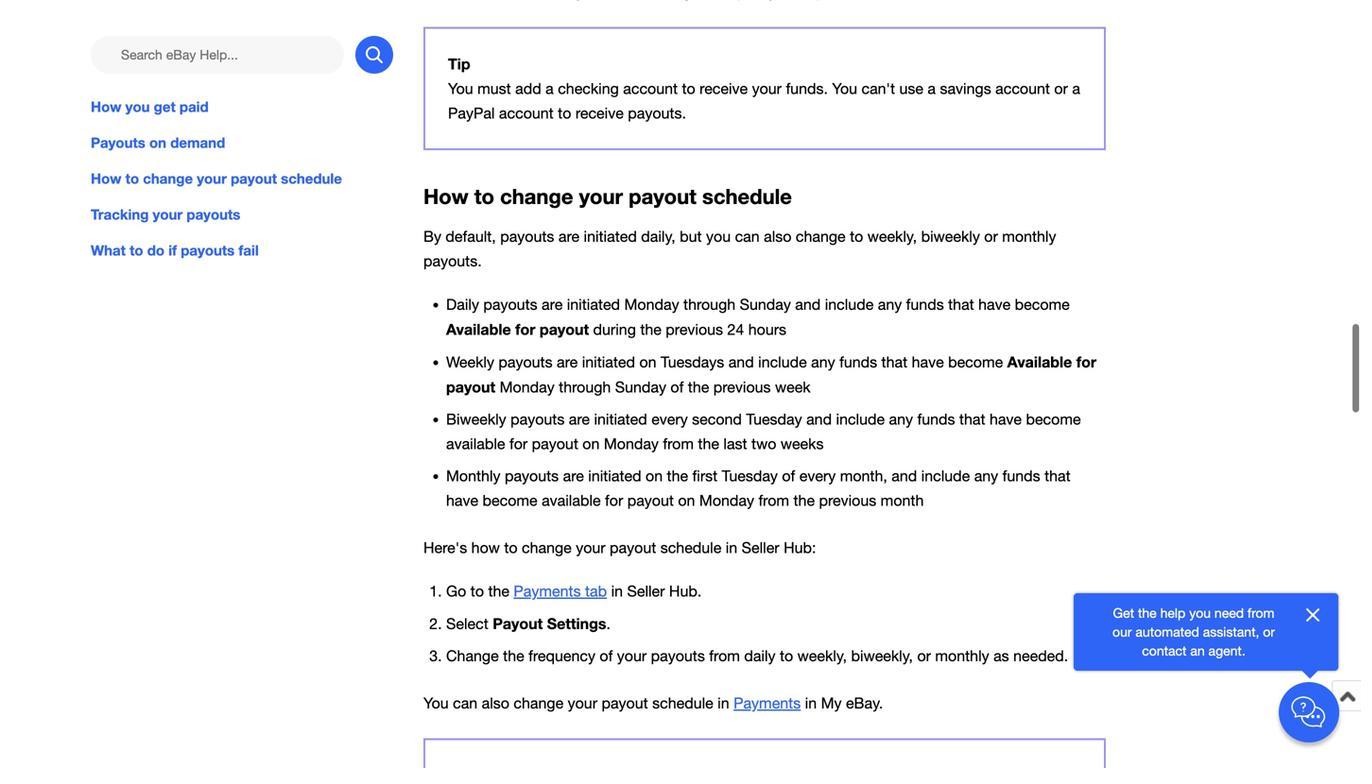 Task type: locate. For each thing, give the bounding box(es) containing it.
sunday up hours
[[740, 296, 791, 313]]

agent.
[[1209, 643, 1246, 659]]

2 vertical spatial of
[[600, 648, 613, 665]]

payouts right if
[[181, 242, 235, 259]]

1 horizontal spatial through
[[683, 296, 736, 313]]

1 vertical spatial every
[[799, 468, 836, 485]]

you left get
[[125, 98, 150, 115]]

0 vertical spatial available
[[446, 435, 505, 453]]

in left "my"
[[805, 695, 817, 712]]

initiated
[[584, 228, 637, 245], [567, 296, 620, 313], [582, 354, 635, 371], [594, 411, 647, 428], [588, 468, 641, 485]]

through
[[683, 296, 736, 313], [559, 379, 611, 396]]

0 horizontal spatial account
[[499, 104, 554, 122]]

1 horizontal spatial sunday
[[740, 296, 791, 313]]

second
[[692, 411, 742, 428]]

initiated down monday through sunday of the previous week
[[594, 411, 647, 428]]

are up here's how to change your payout schedule in seller hub:
[[563, 468, 584, 485]]

24
[[727, 321, 744, 338]]

change the frequency of your payouts from daily to weekly, biweekly, or monthly as needed.
[[446, 648, 1068, 665]]

payouts right weekly
[[499, 354, 553, 371]]

contact
[[1142, 643, 1187, 659]]

initiated up during
[[567, 296, 620, 313]]

.
[[606, 616, 611, 633]]

how to change your payout schedule down "demand"
[[91, 170, 342, 187]]

how up "by"
[[423, 184, 469, 209]]

schedule left the payments link at the bottom right of the page
[[652, 695, 713, 712]]

week
[[775, 379, 811, 396]]

1 horizontal spatial payouts.
[[628, 104, 686, 122]]

Search eBay Help... text field
[[91, 36, 344, 74]]

0 vertical spatial available
[[446, 321, 511, 338]]

your inside tip you must add a checking account to receive your funds. you can't use a savings account or a paypal account to receive payouts.
[[752, 80, 782, 97]]

also
[[764, 228, 792, 245], [482, 695, 509, 712]]

available inside biweekly payouts are initiated every second tuesday and include any funds that have become available for payout on monday from the last two weeks
[[446, 435, 505, 453]]

seller left hub.
[[627, 583, 665, 600]]

tracking
[[91, 206, 149, 223]]

schedule
[[281, 170, 342, 187], [702, 184, 792, 209], [660, 539, 722, 557], [652, 695, 713, 712]]

and up "available for payout"
[[795, 296, 821, 313]]

how down payouts at the top left of the page
[[91, 170, 121, 187]]

from up the hub:
[[759, 492, 789, 510]]

weekly, up "my"
[[797, 648, 847, 665]]

0 vertical spatial sunday
[[740, 296, 791, 313]]

that
[[948, 296, 974, 313], [882, 354, 908, 371], [959, 411, 985, 428], [1045, 468, 1071, 485]]

daily
[[446, 296, 479, 313]]

available for payout
[[446, 353, 1097, 396]]

are right daily
[[542, 296, 563, 313]]

1 horizontal spatial every
[[799, 468, 836, 485]]

from up first
[[663, 435, 694, 453]]

0 horizontal spatial through
[[559, 379, 611, 396]]

have inside biweekly payouts are initiated every second tuesday and include any funds that have become available for payout on monday from the last two weeks
[[990, 411, 1022, 428]]

payouts right biweekly
[[511, 411, 565, 428]]

how up payouts at the top left of the page
[[91, 98, 121, 115]]

how you get paid link
[[91, 96, 393, 117]]

1 vertical spatial seller
[[627, 583, 665, 600]]

account right checking
[[623, 80, 678, 97]]

through up 24
[[683, 296, 736, 313]]

and up weeks
[[806, 411, 832, 428]]

payouts right default,
[[500, 228, 554, 245]]

1 vertical spatial you
[[706, 228, 731, 245]]

0 vertical spatial weekly,
[[868, 228, 917, 245]]

how for how to change your payout schedule link
[[91, 170, 121, 187]]

0 vertical spatial can
[[735, 228, 760, 245]]

how
[[91, 98, 121, 115], [91, 170, 121, 187], [423, 184, 469, 209]]

become inside monthly payouts are initiated on the first tuesday of every month, and include any funds that have become available for payout on monday from the previous month
[[483, 492, 538, 510]]

1 vertical spatial tuesday
[[722, 468, 778, 485]]

monday up during
[[624, 296, 679, 313]]

1 vertical spatial sunday
[[615, 379, 666, 396]]

initiated inside by default, payouts are initiated daily, but you can also change to weekly, biweekly or monthly payouts.
[[584, 228, 637, 245]]

and up month
[[892, 468, 917, 485]]

funds.
[[786, 80, 828, 97]]

0 vertical spatial payments
[[514, 583, 581, 600]]

0 horizontal spatial payments
[[514, 583, 581, 600]]

previous inside daily payouts are initiated monday through sunday and include any funds that have become available for payout during the previous 24 hours
[[666, 321, 723, 338]]

how to change your payout schedule up the daily,
[[423, 184, 792, 209]]

previous down month,
[[819, 492, 877, 510]]

payout inside monthly payouts are initiated on the first tuesday of every month, and include any funds that have become available for payout on monday from the previous month
[[627, 492, 674, 510]]

2 horizontal spatial of
[[782, 468, 795, 485]]

monday inside daily payouts are initiated monday through sunday and include any funds that have become available for payout during the previous 24 hours
[[624, 296, 679, 313]]

receive down checking
[[576, 104, 624, 122]]

get
[[154, 98, 176, 115]]

available down biweekly
[[446, 435, 505, 453]]

0 vertical spatial of
[[671, 379, 684, 396]]

payments down the daily
[[734, 695, 801, 712]]

payout inside biweekly payouts are initiated every second tuesday and include any funds that have become available for payout on monday from the last two weeks
[[532, 435, 578, 453]]

0 horizontal spatial a
[[546, 80, 554, 97]]

demand
[[170, 134, 225, 151]]

initiated inside monthly payouts are initiated on the first tuesday of every month, and include any funds that have become available for payout on monday from the previous month
[[588, 468, 641, 485]]

payout inside "available for payout"
[[446, 378, 495, 396]]

monthly payouts are initiated on the first tuesday of every month, and include any funds that have become available for payout on monday from the previous month
[[446, 468, 1071, 510]]

0 horizontal spatial of
[[600, 648, 613, 665]]

the right "get" at bottom
[[1138, 605, 1157, 621]]

0 vertical spatial you
[[125, 98, 150, 115]]

can right 'but' on the top of the page
[[735, 228, 760, 245]]

schedule down payouts on demand link at the top of page
[[281, 170, 342, 187]]

account right savings
[[996, 80, 1050, 97]]

in left the payments link at the bottom right of the page
[[718, 695, 729, 712]]

available inside "available for payout"
[[1007, 353, 1072, 371]]

payouts right "monthly"
[[505, 468, 559, 485]]

available up here's how to change your payout schedule in seller hub:
[[542, 492, 601, 510]]

payout inside daily payouts are initiated monday through sunday and include any funds that have become available for payout during the previous 24 hours
[[540, 321, 589, 338]]

0 vertical spatial every
[[651, 411, 688, 428]]

through down during
[[559, 379, 611, 396]]

on left first
[[646, 468, 663, 485]]

must
[[477, 80, 511, 97]]

1 horizontal spatial available
[[1007, 353, 1072, 371]]

monday down monday through sunday of the previous week
[[604, 435, 659, 453]]

the left first
[[667, 468, 688, 485]]

monday inside biweekly payouts are initiated every second tuesday and include any funds that have become available for payout on monday from the last two weeks
[[604, 435, 659, 453]]

any
[[878, 296, 902, 313], [811, 354, 835, 371], [889, 411, 913, 428], [974, 468, 998, 485]]

funds inside daily payouts are initiated monday through sunday and include any funds that have become available for payout during the previous 24 hours
[[906, 296, 944, 313]]

1 horizontal spatial receive
[[700, 80, 748, 97]]

of down .
[[600, 648, 613, 665]]

available inside monthly payouts are initiated on the first tuesday of every month, and include any funds that have become available for payout on monday from the previous month
[[542, 492, 601, 510]]

month
[[881, 492, 924, 510]]

monthly right biweekly
[[1002, 228, 1056, 245]]

0 vertical spatial payouts.
[[628, 104, 686, 122]]

payouts inside monthly payouts are initiated on the first tuesday of every month, and include any funds that have become available for payout on monday from the previous month
[[505, 468, 559, 485]]

monthly inside by default, payouts are initiated daily, but you can also change to weekly, biweekly or monthly payouts.
[[1002, 228, 1056, 245]]

payments up the select payout settings .
[[514, 583, 581, 600]]

0 horizontal spatial also
[[482, 695, 509, 712]]

0 horizontal spatial receive
[[576, 104, 624, 122]]

1 horizontal spatial you
[[706, 228, 731, 245]]

1 vertical spatial receive
[[576, 104, 624, 122]]

0 horizontal spatial available
[[446, 435, 505, 453]]

0 vertical spatial seller
[[742, 539, 780, 557]]

1 vertical spatial available
[[1007, 353, 1072, 371]]

are down monday through sunday of the previous week
[[569, 411, 590, 428]]

0 horizontal spatial payouts.
[[423, 252, 482, 270]]

available
[[446, 435, 505, 453], [542, 492, 601, 510]]

are
[[559, 228, 580, 245], [542, 296, 563, 313], [557, 354, 578, 371], [569, 411, 590, 428], [563, 468, 584, 485]]

0 vertical spatial receive
[[700, 80, 748, 97]]

every
[[651, 411, 688, 428], [799, 468, 836, 485]]

change
[[143, 170, 193, 187], [500, 184, 573, 209], [796, 228, 846, 245], [522, 539, 572, 557], [514, 695, 564, 712]]

payouts
[[187, 206, 240, 223], [500, 228, 554, 245], [181, 242, 235, 259], [483, 296, 538, 313], [499, 354, 553, 371], [511, 411, 565, 428], [505, 468, 559, 485], [651, 648, 705, 665]]

1 vertical spatial through
[[559, 379, 611, 396]]

also inside by default, payouts are initiated daily, but you can also change to weekly, biweekly or monthly payouts.
[[764, 228, 792, 245]]

of down weeks
[[782, 468, 795, 485]]

in
[[726, 539, 738, 557], [611, 583, 623, 600], [718, 695, 729, 712], [805, 695, 817, 712]]

help
[[1160, 605, 1186, 621]]

1 horizontal spatial payments
[[734, 695, 801, 712]]

also down the 'change'
[[482, 695, 509, 712]]

how to change your payout schedule
[[91, 170, 342, 187], [423, 184, 792, 209]]

are inside biweekly payouts are initiated every second tuesday and include any funds that have become available for payout on monday from the last two weeks
[[569, 411, 590, 428]]

0 horizontal spatial how to change your payout schedule
[[91, 170, 342, 187]]

to
[[682, 80, 695, 97], [558, 104, 571, 122], [125, 170, 139, 187], [474, 184, 494, 209], [850, 228, 863, 245], [130, 242, 143, 259], [504, 539, 518, 557], [471, 583, 484, 600], [780, 648, 793, 665]]

of down tuesdays
[[671, 379, 684, 396]]

0 vertical spatial also
[[764, 228, 792, 245]]

1 vertical spatial payouts.
[[423, 252, 482, 270]]

can
[[735, 228, 760, 245], [453, 695, 478, 712]]

from
[[663, 435, 694, 453], [759, 492, 789, 510], [1248, 605, 1275, 621], [709, 648, 740, 665]]

tip you must add a checking account to receive your funds. you can't use a savings account or a paypal account to receive payouts.
[[448, 55, 1080, 122]]

the right during
[[640, 321, 662, 338]]

2 vertical spatial you
[[1189, 605, 1211, 621]]

the
[[640, 321, 662, 338], [688, 379, 709, 396], [698, 435, 719, 453], [667, 468, 688, 485], [794, 492, 815, 510], [488, 583, 509, 600], [1138, 605, 1157, 621], [503, 648, 524, 665]]

paid
[[180, 98, 209, 115]]

account down the add
[[499, 104, 554, 122]]

how
[[471, 539, 500, 557]]

seller left the hub:
[[742, 539, 780, 557]]

any inside daily payouts are initiated monday through sunday and include any funds that have become available for payout during the previous 24 hours
[[878, 296, 902, 313]]

payouts. inside by default, payouts are initiated daily, but you can also change to weekly, biweekly or monthly payouts.
[[423, 252, 482, 270]]

0 horizontal spatial weekly,
[[797, 648, 847, 665]]

you right help
[[1189, 605, 1211, 621]]

tuesday down the two
[[722, 468, 778, 485]]

payouts. inside tip you must add a checking account to receive your funds. you can't use a savings account or a paypal account to receive payouts.
[[628, 104, 686, 122]]

the down tuesdays
[[688, 379, 709, 396]]

2 horizontal spatial account
[[996, 80, 1050, 97]]

go to the payments tab in seller hub.
[[446, 583, 702, 600]]

monday through sunday of the previous week
[[495, 379, 811, 396]]

1 horizontal spatial available
[[542, 492, 601, 510]]

here's
[[423, 539, 467, 557]]

1 vertical spatial can
[[453, 695, 478, 712]]

2 horizontal spatial you
[[1189, 605, 1211, 621]]

are inside by default, payouts are initiated daily, but you can also change to weekly, biweekly or monthly payouts.
[[559, 228, 580, 245]]

0 vertical spatial previous
[[666, 321, 723, 338]]

through inside daily payouts are initiated monday through sunday and include any funds that have become available for payout during the previous 24 hours
[[683, 296, 736, 313]]

of
[[671, 379, 684, 396], [782, 468, 795, 485], [600, 648, 613, 665]]

or inside by default, payouts are initiated daily, but you can also change to weekly, biweekly or monthly payouts.
[[984, 228, 998, 245]]

include inside daily payouts are initiated monday through sunday and include any funds that have become available for payout during the previous 24 hours
[[825, 296, 874, 313]]

payouts on demand link
[[91, 132, 393, 153]]

can inside by default, payouts are initiated daily, but you can also change to weekly, biweekly or monthly payouts.
[[735, 228, 760, 245]]

monthly left as
[[935, 648, 989, 665]]

need
[[1215, 605, 1244, 621]]

receive left funds.
[[700, 80, 748, 97]]

become
[[1015, 296, 1070, 313], [948, 354, 1003, 371], [1026, 411, 1081, 428], [483, 492, 538, 510]]

or inside get the help you need from our automated assistant, or contact an agent.
[[1263, 624, 1275, 640]]

that inside biweekly payouts are initiated every second tuesday and include any funds that have become available for payout on monday from the last two weeks
[[959, 411, 985, 428]]

on
[[149, 134, 166, 151], [639, 354, 657, 371], [583, 435, 600, 453], [646, 468, 663, 485], [678, 492, 695, 510]]

monday inside monthly payouts are initiated on the first tuesday of every month, and include any funds that have become available for payout on monday from the previous month
[[699, 492, 754, 510]]

you right 'but' on the top of the page
[[706, 228, 731, 245]]

initiated inside daily payouts are initiated monday through sunday and include any funds that have become available for payout during the previous 24 hours
[[567, 296, 620, 313]]

initiated inside biweekly payouts are initiated every second tuesday and include any funds that have become available for payout on monday from the last two weeks
[[594, 411, 647, 428]]

are inside daily payouts are initiated monday through sunday and include any funds that have become available for payout during the previous 24 hours
[[542, 296, 563, 313]]

initiated for funds
[[588, 468, 641, 485]]

1 horizontal spatial seller
[[742, 539, 780, 557]]

1 horizontal spatial of
[[671, 379, 684, 396]]

every down weeks
[[799, 468, 836, 485]]

1 horizontal spatial also
[[764, 228, 792, 245]]

1 vertical spatial of
[[782, 468, 795, 485]]

use
[[899, 80, 924, 97]]

our
[[1113, 624, 1132, 640]]

0 vertical spatial through
[[683, 296, 736, 313]]

as
[[994, 648, 1009, 665]]

0 horizontal spatial every
[[651, 411, 688, 428]]

2 vertical spatial previous
[[819, 492, 877, 510]]

every inside biweekly payouts are initiated every second tuesday and include any funds that have become available for payout on monday from the last two weeks
[[651, 411, 688, 428]]

schedule up hub.
[[660, 539, 722, 557]]

every down monday through sunday of the previous week
[[651, 411, 688, 428]]

0 vertical spatial tuesday
[[746, 411, 802, 428]]

previous
[[666, 321, 723, 338], [713, 379, 771, 396], [819, 492, 877, 510]]

0 vertical spatial monthly
[[1002, 228, 1056, 245]]

1 horizontal spatial a
[[928, 80, 936, 97]]

daily payouts are initiated monday through sunday and include any funds that have become available for payout during the previous 24 hours
[[446, 296, 1070, 338]]

initiated up here's how to change your payout schedule in seller hub:
[[588, 468, 641, 485]]

initiated left the daily,
[[584, 228, 637, 245]]

tuesday inside biweekly payouts are initiated every second tuesday and include any funds that have become available for payout on monday from the last two weeks
[[746, 411, 802, 428]]

0 horizontal spatial sunday
[[615, 379, 666, 396]]

monday down first
[[699, 492, 754, 510]]

select payout settings .
[[446, 615, 611, 633]]

1 horizontal spatial can
[[735, 228, 760, 245]]

3 a from the left
[[1072, 80, 1080, 97]]

change
[[446, 648, 499, 665]]

and down 24
[[729, 354, 754, 371]]

1 vertical spatial weekly,
[[797, 648, 847, 665]]

to inside by default, payouts are initiated daily, but you can also change to weekly, biweekly or monthly payouts.
[[850, 228, 863, 245]]

2 horizontal spatial a
[[1072, 80, 1080, 97]]

sunday
[[740, 296, 791, 313], [615, 379, 666, 396]]

payout
[[493, 615, 543, 633]]

from right need
[[1248, 605, 1275, 621]]

for
[[515, 321, 535, 338], [1077, 353, 1097, 371], [509, 435, 528, 453], [605, 492, 623, 510]]

on up monday through sunday of the previous week
[[639, 354, 657, 371]]

previous up tuesdays
[[666, 321, 723, 338]]

1 vertical spatial available
[[542, 492, 601, 510]]

1 horizontal spatial weekly,
[[868, 228, 917, 245]]

savings
[[940, 80, 991, 97]]

the down second
[[698, 435, 719, 453]]

a
[[546, 80, 554, 97], [928, 80, 936, 97], [1072, 80, 1080, 97]]

seller
[[742, 539, 780, 557], [627, 583, 665, 600]]

monday
[[624, 296, 679, 313], [500, 379, 555, 396], [604, 435, 659, 453], [699, 492, 754, 510]]

tuesday
[[746, 411, 802, 428], [722, 468, 778, 485]]

previous inside monthly payouts are initiated on the first tuesday of every month, and include any funds that have become available for payout on monday from the previous month
[[819, 492, 877, 510]]

on down monday through sunday of the previous week
[[583, 435, 600, 453]]

you down the 'change'
[[423, 695, 449, 712]]

weekly,
[[868, 228, 917, 245], [797, 648, 847, 665]]

funds inside monthly payouts are initiated on the first tuesday of every month, and include any funds that have become available for payout on monday from the previous month
[[1003, 468, 1040, 485]]

the inside get the help you need from our automated assistant, or contact an agent.
[[1138, 605, 1157, 621]]

the down payout
[[503, 648, 524, 665]]

2 a from the left
[[928, 80, 936, 97]]

payouts inside daily payouts are initiated monday through sunday and include any funds that have become available for payout during the previous 24 hours
[[483, 296, 538, 313]]

tuesday up the two
[[746, 411, 802, 428]]

any inside biweekly payouts are initiated every second tuesday and include any funds that have become available for payout on monday from the last two weeks
[[889, 411, 913, 428]]

and inside biweekly payouts are initiated every second tuesday and include any funds that have become available for payout on monday from the last two weeks
[[806, 411, 832, 428]]

previous down weekly payouts are initiated on tuesdays and include any funds that have become
[[713, 379, 771, 396]]

0 horizontal spatial available
[[446, 321, 511, 338]]

are inside monthly payouts are initiated on the first tuesday of every month, and include any funds that have become available for payout on monday from the previous month
[[563, 468, 584, 485]]

sunday down tuesdays
[[615, 379, 666, 396]]

weekly, left biweekly
[[868, 228, 917, 245]]

payouts right daily
[[483, 296, 538, 313]]

1 horizontal spatial monthly
[[1002, 228, 1056, 245]]

an
[[1190, 643, 1205, 659]]

become inside daily payouts are initiated monday through sunday and include any funds that have become available for payout during the previous 24 hours
[[1015, 296, 1070, 313]]

include
[[825, 296, 874, 313], [758, 354, 807, 371], [836, 411, 885, 428], [921, 468, 970, 485]]

also up daily payouts are initiated monday through sunday and include any funds that have become available for payout during the previous 24 hours
[[764, 228, 792, 245]]

you down tip
[[448, 80, 473, 97]]

are left the daily,
[[559, 228, 580, 245]]

can down the 'change'
[[453, 695, 478, 712]]

for inside biweekly payouts are initiated every second tuesday and include any funds that have become available for payout on monday from the last two weeks
[[509, 435, 528, 453]]

1 vertical spatial monthly
[[935, 648, 989, 665]]



Task type: vqa. For each thing, say whether or not it's contained in the screenshot.
second 60% from the left
no



Task type: describe. For each thing, give the bounding box(es) containing it.
get the help you need from our automated assistant, or contact an agent.
[[1113, 605, 1275, 659]]

what to do if payouts fail
[[91, 242, 259, 259]]

add
[[515, 80, 541, 97]]

schedule up by default, payouts are initiated daily, but you can also change to weekly, biweekly or monthly payouts.
[[702, 184, 792, 209]]

weeks
[[781, 435, 824, 453]]

payouts inside by default, payouts are initiated daily, but you can also change to weekly, biweekly or monthly payouts.
[[500, 228, 554, 245]]

tracking your payouts
[[91, 206, 240, 223]]

initiated for available
[[567, 296, 620, 313]]

any inside monthly payouts are initiated on the first tuesday of every month, and include any funds that have become available for payout on monday from the previous month
[[974, 468, 998, 485]]

you inside by default, payouts are initiated daily, but you can also change to weekly, biweekly or monthly payouts.
[[706, 228, 731, 245]]

from inside monthly payouts are initiated on the first tuesday of every month, and include any funds that have become available for payout on monday from the previous month
[[759, 492, 789, 510]]

go
[[446, 583, 466, 600]]

change inside by default, payouts are initiated daily, but you can also change to weekly, biweekly or monthly payouts.
[[796, 228, 846, 245]]

for inside monthly payouts are initiated on the first tuesday of every month, and include any funds that have become available for payout on monday from the previous month
[[605, 492, 623, 510]]

that inside daily payouts are initiated monday through sunday and include any funds that have become available for payout during the previous 24 hours
[[948, 296, 974, 313]]

during
[[593, 321, 636, 338]]

initiated down during
[[582, 354, 635, 371]]

that inside monthly payouts are initiated on the first tuesday of every month, and include any funds that have become available for payout on monday from the previous month
[[1045, 468, 1071, 485]]

you inside get the help you need from our automated assistant, or contact an agent.
[[1189, 605, 1211, 621]]

and inside monthly payouts are initiated on the first tuesday of every month, and include any funds that have become available for payout on monday from the previous month
[[892, 468, 917, 485]]

weekly payouts are initiated on tuesdays and include any funds that have become
[[446, 354, 1007, 371]]

can't
[[862, 80, 895, 97]]

every inside monthly payouts are initiated on the first tuesday of every month, and include any funds that have become available for payout on monday from the previous month
[[799, 468, 836, 485]]

are for funds
[[563, 468, 584, 485]]

of for payouts
[[600, 648, 613, 665]]

hub:
[[784, 539, 816, 557]]

daily,
[[641, 228, 676, 245]]

assistant,
[[1203, 624, 1259, 640]]

weekly
[[446, 354, 494, 371]]

do
[[147, 242, 165, 259]]

monthly
[[446, 468, 501, 485]]

checking
[[558, 80, 619, 97]]

of for previous
[[671, 379, 684, 396]]

of inside monthly payouts are initiated on the first tuesday of every month, and include any funds that have become available for payout on monday from the previous month
[[782, 468, 795, 485]]

automated
[[1136, 624, 1199, 640]]

payments link
[[734, 695, 801, 712]]

but
[[680, 228, 702, 245]]

tip
[[448, 55, 470, 73]]

the up payout
[[488, 583, 509, 600]]

include inside monthly payouts are initiated on the first tuesday of every month, and include any funds that have become available for payout on monday from the previous month
[[921, 468, 970, 485]]

the up the hub:
[[794, 492, 815, 510]]

payouts down how to change your payout schedule link
[[187, 206, 240, 223]]

payouts
[[91, 134, 145, 151]]

get
[[1113, 605, 1134, 621]]

for inside "available for payout"
[[1077, 353, 1097, 371]]

0 horizontal spatial monthly
[[935, 648, 989, 665]]

needed.
[[1013, 648, 1068, 665]]

in down monthly payouts are initiated on the first tuesday of every month, and include any funds that have become available for payout on monday from the previous month
[[726, 539, 738, 557]]

frequency
[[529, 648, 596, 665]]

my
[[821, 695, 842, 712]]

on down first
[[678, 492, 695, 510]]

have inside monthly payouts are initiated on the first tuesday of every month, and include any funds that have become available for payout on monday from the previous month
[[446, 492, 478, 510]]

here's how to change your payout schedule in seller hub:
[[423, 539, 816, 557]]

for inside daily payouts are initiated monday through sunday and include any funds that have become available for payout during the previous 24 hours
[[515, 321, 535, 338]]

monday up biweekly
[[500, 379, 555, 396]]

on down get
[[149, 134, 166, 151]]

in right the tab
[[611, 583, 623, 600]]

change inside how to change your payout schedule link
[[143, 170, 193, 187]]

funds inside biweekly payouts are initiated every second tuesday and include any funds that have become available for payout on monday from the last two weeks
[[917, 411, 955, 428]]

by default, payouts are initiated daily, but you can also change to weekly, biweekly or monthly payouts.
[[423, 228, 1056, 270]]

available inside daily payouts are initiated monday through sunday and include any funds that have become available for payout during the previous 24 hours
[[446, 321, 511, 338]]

payments tab link
[[514, 583, 607, 600]]

payouts inside biweekly payouts are initiated every second tuesday and include any funds that have become available for payout on monday from the last two weeks
[[511, 411, 565, 428]]

hub.
[[669, 583, 702, 600]]

1 horizontal spatial account
[[623, 80, 678, 97]]

you left can't
[[832, 80, 857, 97]]

biweekly payouts are initiated every second tuesday and include any funds that have become available for payout on monday from the last two weeks
[[446, 411, 1081, 453]]

by
[[423, 228, 441, 245]]

what to do if payouts fail link
[[91, 240, 393, 261]]

0 horizontal spatial seller
[[627, 583, 665, 600]]

from left the daily
[[709, 648, 740, 665]]

two
[[752, 435, 776, 453]]

1 vertical spatial payments
[[734, 695, 801, 712]]

1 vertical spatial previous
[[713, 379, 771, 396]]

sunday inside daily payouts are initiated monday through sunday and include any funds that have become available for payout during the previous 24 hours
[[740, 296, 791, 313]]

on inside biweekly payouts are initiated every second tuesday and include any funds that have become available for payout on monday from the last two weeks
[[583, 435, 600, 453]]

have inside daily payouts are initiated monday through sunday and include any funds that have become available for payout during the previous 24 hours
[[979, 296, 1011, 313]]

are for available
[[542, 296, 563, 313]]

if
[[168, 242, 177, 259]]

tuesday inside monthly payouts are initiated on the first tuesday of every month, and include any funds that have become available for payout on monday from the previous month
[[722, 468, 778, 485]]

first
[[692, 468, 718, 485]]

1 horizontal spatial how to change your payout schedule
[[423, 184, 792, 209]]

1 vertical spatial also
[[482, 695, 509, 712]]

from inside biweekly payouts are initiated every second tuesday and include any funds that have become available for payout on monday from the last two weeks
[[663, 435, 694, 453]]

weekly, inside by default, payouts are initiated daily, but you can also change to weekly, biweekly or monthly payouts.
[[868, 228, 917, 245]]

select
[[446, 616, 488, 633]]

tab
[[585, 583, 607, 600]]

include inside biweekly payouts are initiated every second tuesday and include any funds that have become available for payout on monday from the last two weeks
[[836, 411, 885, 428]]

how you get paid
[[91, 98, 209, 115]]

0 horizontal spatial you
[[125, 98, 150, 115]]

or inside tip you must add a checking account to receive your funds. you can't use a savings account or a paypal account to receive payouts.
[[1054, 80, 1068, 97]]

month,
[[840, 468, 887, 485]]

initiated for available
[[594, 411, 647, 428]]

how for how you get paid link at the top
[[91, 98, 121, 115]]

become inside biweekly payouts are initiated every second tuesday and include any funds that have become available for payout on monday from the last two weeks
[[1026, 411, 1081, 428]]

payouts up you can also change your payout schedule in payments in my ebay.
[[651, 648, 705, 665]]

and inside daily payouts are initiated monday through sunday and include any funds that have become available for payout during the previous 24 hours
[[795, 296, 821, 313]]

biweekly,
[[851, 648, 913, 665]]

biweekly
[[446, 411, 506, 428]]

0 horizontal spatial can
[[453, 695, 478, 712]]

tracking your payouts link
[[91, 204, 393, 225]]

biweekly
[[921, 228, 980, 245]]

get the help you need from our automated assistant, or contact an agent. tooltip
[[1104, 604, 1284, 661]]

last
[[724, 435, 747, 453]]

from inside get the help you need from our automated assistant, or contact an agent.
[[1248, 605, 1275, 621]]

fail
[[239, 242, 259, 259]]

default,
[[446, 228, 496, 245]]

how to change your payout schedule link
[[91, 168, 393, 189]]

paypal
[[448, 104, 495, 122]]

1 a from the left
[[546, 80, 554, 97]]

daily
[[744, 648, 776, 665]]

the inside biweekly payouts are initiated every second tuesday and include any funds that have become available for payout on monday from the last two weeks
[[698, 435, 719, 453]]

payouts on demand
[[91, 134, 225, 151]]

you can also change your payout schedule in payments in my ebay.
[[423, 695, 883, 712]]

are for available
[[569, 411, 590, 428]]

what
[[91, 242, 126, 259]]

the inside daily payouts are initiated monday through sunday and include any funds that have become available for payout during the previous 24 hours
[[640, 321, 662, 338]]

hours
[[748, 321, 787, 338]]

ebay.
[[846, 695, 883, 712]]

are up monday through sunday of the previous week
[[557, 354, 578, 371]]

settings
[[547, 615, 606, 633]]

tuesdays
[[661, 354, 724, 371]]



